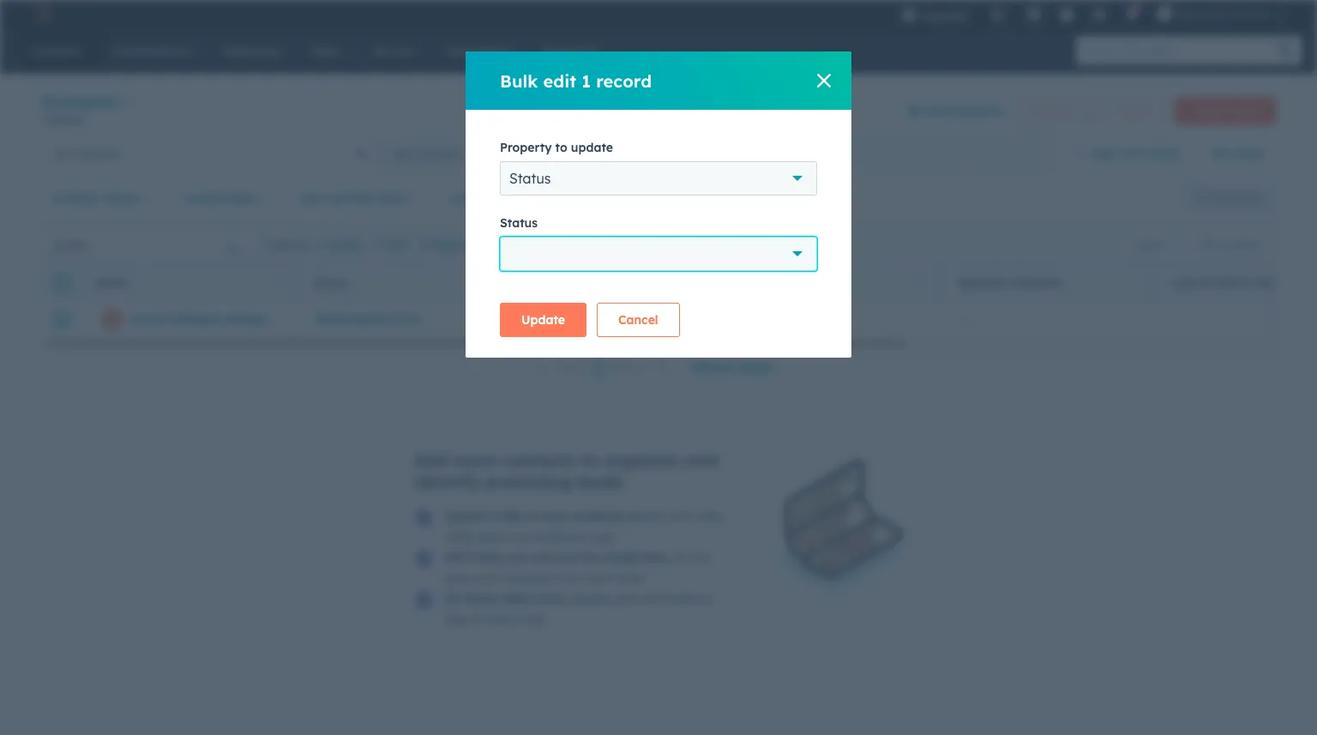 Task type: vqa. For each thing, say whether or not it's contained in the screenshot.
Select
no



Task type: locate. For each thing, give the bounding box(es) containing it.
1 for 1 selected
[[261, 238, 266, 251]]

1 for 1
[[596, 360, 602, 375]]

1 vertical spatial your
[[476, 571, 502, 586]]

settings link
[[1082, 0, 1118, 27]]

1 vertical spatial owner
[[796, 277, 836, 290]]

date right activity
[[378, 190, 406, 206]]

bh@hubspot.com button
[[295, 302, 510, 336]]

sequence
[[608, 238, 656, 251]]

1
[[582, 70, 591, 91], [41, 113, 47, 126], [261, 238, 266, 251], [596, 360, 602, 375]]

0 horizontal spatial the
[[581, 550, 601, 565]]

and down data.
[[616, 591, 638, 607]]

edit inside button
[[387, 238, 407, 251]]

here
[[674, 591, 699, 607]]

1 vertical spatial status
[[500, 215, 538, 231]]

Search HubSpot search field
[[1077, 36, 1287, 65]]

press to sort. image left primary
[[917, 276, 923, 288]]

create inside "create date" popup button
[[185, 190, 224, 206]]

from
[[673, 509, 700, 524]]

data quality
[[927, 103, 1005, 118]]

save view button
[[1184, 184, 1277, 212]]

1 horizontal spatial owner
[[796, 277, 836, 290]]

0 vertical spatial to
[[556, 140, 568, 155]]

page
[[740, 360, 771, 375]]

0 horizontal spatial to
[[556, 140, 568, 155]]

0 vertical spatial import
[[1116, 103, 1150, 116]]

last left activity on the top right of the page
[[1173, 277, 1199, 290]]

last activity date
[[300, 190, 406, 206]]

all views
[[1213, 146, 1266, 161]]

0 horizontal spatial contact
[[52, 190, 99, 206]]

menu
[[892, 0, 1297, 33]]

0 horizontal spatial import
[[445, 509, 488, 524]]

we'll help you remove the duplicates,
[[445, 550, 670, 565]]

1 vertical spatial and
[[616, 591, 638, 607]]

1 inside button
[[596, 360, 602, 375]]

import for import
[[1116, 103, 1150, 116]]

create left contact
[[1190, 103, 1222, 116]]

create
[[1190, 103, 1222, 116], [185, 190, 224, 206], [488, 238, 522, 251]]

0 vertical spatial view
[[1119, 146, 1147, 161]]

0 horizontal spatial add
[[414, 450, 448, 471]]

1 horizontal spatial date
[[378, 190, 406, 206]]

add inside popup button
[[1092, 146, 1116, 161]]

edit columns button
[[1188, 234, 1272, 256]]

export button
[[1123, 234, 1178, 256]]

1 horizontal spatial all
[[1213, 146, 1228, 161]]

view right save
[[1240, 191, 1262, 204]]

actions button
[[1016, 97, 1091, 124]]

unassigned contacts
[[731, 146, 850, 162]]

Search name, phone, email addresses, or company search field
[[45, 230, 254, 260]]

0 horizontal spatial edit
[[387, 238, 407, 251]]

contacts up contact owner popup button
[[72, 146, 121, 162]]

-- down phone
[[531, 311, 540, 327]]

0 horizontal spatial --
[[531, 311, 540, 327]]

contact up page on the right of the page
[[744, 277, 793, 290]]

(sample
[[223, 311, 273, 327]]

data
[[503, 591, 531, 607]]

0 horizontal spatial last
[[300, 190, 325, 206]]

pagination navigation
[[524, 356, 679, 379]]

2 horizontal spatial to
[[702, 591, 714, 607]]

-
[[531, 311, 535, 327], [535, 311, 540, 327], [960, 311, 964, 327], [964, 311, 969, 327]]

2 vertical spatial to
[[702, 591, 714, 607]]

2 press to sort. image from the left
[[917, 276, 923, 288]]

1 horizontal spatial import
[[1116, 103, 1150, 116]]

1 horizontal spatial to
[[581, 450, 599, 471]]

0 vertical spatial your
[[510, 529, 535, 545]]

edit left columns
[[1199, 238, 1218, 251]]

so
[[673, 550, 686, 565]]

add more contacts to organize and identify promising leads
[[414, 450, 718, 492]]

1 vertical spatial help
[[445, 612, 469, 627]]

1 horizontal spatial last
[[1173, 277, 1199, 290]]

0 horizontal spatial record
[[50, 113, 83, 126]]

import inside button
[[1116, 103, 1150, 116]]

0 vertical spatial status
[[510, 170, 551, 187]]

add inside add more contacts to organize and identify promising leads
[[414, 450, 448, 471]]

primary
[[958, 277, 1007, 290]]

activity
[[329, 190, 375, 206]]

all left the views
[[1213, 146, 1228, 161]]

create down the all contacts button
[[185, 190, 224, 206]]

create inside create tasks button
[[488, 238, 522, 251]]

add left more
[[414, 450, 448, 471]]

press to sort. image down 1 selected
[[273, 276, 280, 288]]

tasks
[[525, 238, 552, 251]]

1 inside the contacts banner
[[41, 113, 47, 126]]

1 vertical spatial business
[[505, 571, 553, 586]]

all for all views
[[1213, 146, 1228, 161]]

(0)
[[684, 190, 701, 206]]

view left (3/5)
[[1119, 146, 1147, 161]]

contacts banner
[[41, 88, 1277, 136]]

1 horizontal spatial press to sort. element
[[917, 276, 923, 290]]

and inside add more contacts to organize and identify promising leads
[[685, 450, 718, 471]]

0 horizontal spatial view
[[1119, 146, 1147, 161]]

1 vertical spatial contact owner
[[744, 277, 836, 290]]

1 down contacts
[[41, 113, 47, 126]]

0 vertical spatial add
[[1092, 146, 1116, 161]]

0 vertical spatial business
[[538, 529, 587, 545]]

1 all from the left
[[1213, 146, 1228, 161]]

0 vertical spatial the
[[703, 509, 721, 524]]

1 horizontal spatial record
[[597, 70, 652, 91]]

to left organize
[[581, 450, 599, 471]]

1 left selected
[[261, 238, 266, 251]]

1 horizontal spatial --
[[960, 311, 969, 327]]

prev
[[557, 360, 584, 375]]

0 vertical spatial owner
[[103, 190, 140, 206]]

1 vertical spatial the
[[581, 550, 601, 565]]

0 horizontal spatial your
[[476, 571, 502, 586]]

last for last activity date (edt)
[[1173, 277, 1199, 290]]

import up other
[[445, 509, 488, 524]]

create date
[[185, 190, 255, 206]]

1 horizontal spatial add
[[1092, 146, 1116, 161]]

1 horizontal spatial create
[[488, 238, 522, 251]]

name
[[96, 277, 127, 290]]

contact down the all contacts
[[52, 190, 99, 206]]

apoptosis
[[1177, 7, 1229, 21]]

and inside the needed, and we're here to help at every step.
[[616, 591, 638, 607]]

identify
[[414, 471, 480, 492]]

status inside popup button
[[510, 170, 551, 187]]

menu containing apoptosis studios
[[892, 0, 1297, 33]]

to right the here
[[702, 591, 714, 607]]

delete button
[[417, 237, 464, 253]]

0 horizontal spatial help
[[445, 612, 469, 627]]

status down property
[[510, 170, 551, 187]]

1 horizontal spatial your
[[510, 529, 535, 545]]

1 press to sort. image from the left
[[273, 276, 280, 288]]

company
[[1010, 277, 1063, 290]]

date up clear input image
[[228, 190, 255, 206]]

contact owner
[[52, 190, 140, 206], [744, 277, 836, 290]]

contacts
[[41, 91, 117, 112]]

0 vertical spatial and
[[685, 450, 718, 471]]

2 - from the left
[[535, 311, 540, 327]]

all contacts
[[55, 146, 121, 162]]

last inside last activity date popup button
[[300, 190, 325, 206]]

0 vertical spatial contact
[[52, 190, 99, 206]]

1 horizontal spatial edit
[[1199, 238, 1218, 251]]

to
[[556, 140, 568, 155], [581, 450, 599, 471], [702, 591, 714, 607]]

all inside button
[[55, 146, 68, 162]]

0 vertical spatial create
[[1190, 103, 1222, 116]]

help down apps
[[477, 550, 503, 565]]

1 horizontal spatial contact owner
[[744, 277, 836, 290]]

quality
[[961, 103, 1005, 118]]

import
[[1116, 103, 1150, 116], [445, 509, 488, 524]]

help image
[[1060, 8, 1075, 23]]

press to sort. element
[[273, 276, 280, 290], [917, 276, 923, 290]]

contacts up import a file or sync contacts
[[503, 450, 576, 471]]

all
[[1213, 146, 1228, 161], [55, 146, 68, 162]]

and
[[685, 450, 718, 471], [616, 591, 638, 607]]

2 edit from the left
[[1199, 238, 1218, 251]]

0 horizontal spatial owner
[[103, 190, 140, 206]]

contacts for all contacts
[[72, 146, 121, 162]]

contact owner button
[[41, 181, 163, 215]]

1 vertical spatial import
[[445, 509, 488, 524]]

1 horizontal spatial the
[[703, 509, 721, 524]]

view inside popup button
[[1119, 146, 1147, 161]]

0 horizontal spatial all
[[55, 146, 68, 162]]

0 horizontal spatial press to sort. element
[[273, 276, 280, 290]]

1 vertical spatial contact
[[744, 277, 793, 290]]

more
[[687, 238, 713, 251]]

2 horizontal spatial create
[[1190, 103, 1222, 116]]

0 horizontal spatial you
[[507, 550, 529, 565]]

all for all contacts
[[55, 146, 68, 162]]

0 horizontal spatial press to sort. image
[[273, 276, 280, 288]]

lead
[[450, 190, 480, 206]]

1 vertical spatial record
[[50, 113, 83, 126]]

1 horizontal spatial view
[[1240, 191, 1262, 204]]

contacts for unassigned contacts
[[801, 146, 850, 162]]

1 -- from the left
[[531, 311, 540, 327]]

record right edit
[[597, 70, 652, 91]]

2 date from the left
[[378, 190, 406, 206]]

1 for 1 record
[[41, 113, 47, 126]]

view inside button
[[1240, 191, 1262, 204]]

your down file
[[510, 529, 535, 545]]

edit inside button
[[1199, 238, 1218, 251]]

your
[[510, 529, 535, 545], [476, 571, 502, 586]]

1 horizontal spatial you
[[690, 550, 711, 565]]

enroll in sequence button
[[563, 237, 677, 253]]

0 vertical spatial contact owner
[[52, 190, 140, 206]]

add down import button
[[1092, 146, 1116, 161]]

brian halligan (sample contact)
[[133, 311, 328, 327]]

the up 'clean'
[[581, 550, 601, 565]]

halligan
[[169, 311, 220, 327]]

2 vertical spatial create
[[488, 238, 522, 251]]

upgrade
[[921, 9, 969, 22]]

data quality button
[[898, 93, 1006, 127]]

create left "tasks" in the left top of the page
[[488, 238, 522, 251]]

business inside so you grow your business with clean data.
[[505, 571, 553, 586]]

record down contacts
[[50, 113, 83, 126]]

you left remove
[[507, 550, 529, 565]]

filters
[[645, 190, 680, 206]]

import button
[[1101, 97, 1165, 124]]

1 horizontal spatial contact
[[744, 277, 793, 290]]

you right so
[[690, 550, 711, 565]]

edit for edit
[[387, 238, 407, 251]]

2 all from the left
[[55, 146, 68, 162]]

help inside the needed, and we're here to help at every step.
[[445, 612, 469, 627]]

brian
[[133, 311, 165, 327]]

bulk edit 1 record
[[500, 70, 652, 91]]

edit left delete button at the top left of the page
[[387, 238, 407, 251]]

0 horizontal spatial create
[[185, 190, 224, 206]]

contacts up uses. on the left of the page
[[573, 509, 625, 524]]

0 vertical spatial help
[[477, 550, 503, 565]]

edit
[[387, 238, 407, 251], [1199, 238, 1218, 251]]

press to sort. image for 2nd press to sort. element from the right
[[273, 276, 280, 288]]

press to sort. image
[[273, 276, 280, 288], [917, 276, 923, 288]]

import up add view (3/5) popup button
[[1116, 103, 1150, 116]]

1 vertical spatial create
[[185, 190, 224, 206]]

in
[[595, 238, 605, 251]]

-- button
[[510, 302, 724, 336]]

last activity date button
[[289, 181, 429, 215]]

1 vertical spatial view
[[1240, 191, 1262, 204]]

edit
[[544, 70, 577, 91]]

primary company column header
[[939, 264, 1154, 302]]

view for save
[[1240, 191, 1262, 204]]

contacts inside button
[[801, 146, 850, 162]]

create inside create contact button
[[1190, 103, 1222, 116]]

0 horizontal spatial and
[[616, 591, 638, 607]]

all down 1 record
[[55, 146, 68, 162]]

1 horizontal spatial and
[[685, 450, 718, 471]]

1 vertical spatial add
[[414, 450, 448, 471]]

0 vertical spatial last
[[300, 190, 325, 206]]

press to sort. element down 1 selected
[[273, 276, 280, 290]]

email
[[315, 277, 349, 290]]

1 right prev
[[596, 360, 602, 375]]

last for last activity date
[[300, 190, 325, 206]]

bulk
[[500, 70, 538, 91]]

your up fancy
[[476, 571, 502, 586]]

save view
[[1214, 191, 1262, 204]]

1 edit from the left
[[387, 238, 407, 251]]

phone
[[529, 277, 567, 290]]

1 horizontal spatial press to sort. image
[[917, 276, 923, 288]]

number
[[570, 277, 615, 290]]

-- down primary
[[960, 311, 969, 327]]

contacts right unassigned
[[801, 146, 850, 162]]

the right from
[[703, 509, 721, 524]]

2 you from the left
[[690, 550, 711, 565]]

activity
[[1202, 277, 1253, 290]]

needed,
[[568, 591, 613, 607]]

business up we'll help you remove the duplicates, on the bottom
[[538, 529, 587, 545]]

more
[[453, 450, 497, 471]]

leads
[[577, 471, 623, 492]]

owner inside popup button
[[103, 190, 140, 206]]

and up from
[[685, 450, 718, 471]]

business up data
[[505, 571, 553, 586]]

2 -- from the left
[[960, 311, 969, 327]]

0 horizontal spatial date
[[228, 190, 255, 206]]

save
[[1214, 191, 1237, 204]]

help
[[477, 550, 503, 565], [445, 612, 469, 627]]

record
[[597, 70, 652, 91], [50, 113, 83, 126]]

to left update
[[556, 140, 568, 155]]

delete
[[431, 238, 464, 251]]

help down no
[[445, 612, 469, 627]]

0 horizontal spatial contact owner
[[52, 190, 140, 206]]

press to sort. element left primary
[[917, 276, 923, 290]]

next
[[614, 360, 643, 375]]

sync
[[542, 509, 570, 524]]

to inside add more contacts to organize and identify promising leads
[[581, 450, 599, 471]]

1 vertical spatial last
[[1173, 277, 1199, 290]]

directly
[[628, 509, 670, 524]]

contact
[[52, 190, 99, 206], [744, 277, 793, 290]]

-- inside button
[[531, 311, 540, 327]]

status up create tasks at the top of page
[[500, 215, 538, 231]]

marketplaces image
[[1027, 8, 1043, 23]]

1 vertical spatial to
[[581, 450, 599, 471]]

contacts right my
[[413, 146, 462, 162]]

your inside directly from the other apps your business uses.
[[510, 529, 535, 545]]

last left activity
[[300, 190, 325, 206]]



Task type: describe. For each thing, give the bounding box(es) containing it.
clean
[[584, 571, 614, 586]]

100 per page
[[691, 360, 771, 375]]

hubspot image
[[31, 3, 51, 24]]

uses.
[[590, 529, 618, 545]]

enroll
[[563, 238, 592, 251]]

grow
[[445, 571, 473, 586]]

press to sort. image for 1st press to sort. element from the right
[[917, 276, 923, 288]]

1 you from the left
[[507, 550, 529, 565]]

1 record
[[41, 113, 83, 126]]

apps
[[478, 529, 506, 545]]

enroll in sequence
[[563, 238, 656, 251]]

all views link
[[1202, 136, 1277, 171]]

other
[[445, 529, 475, 545]]

bh@hubspot.com
[[316, 311, 420, 327]]

add for add view (3/5)
[[1092, 146, 1116, 161]]

so you grow your business with clean data.
[[445, 550, 711, 586]]

or
[[526, 509, 539, 524]]

contact owner inside popup button
[[52, 190, 140, 206]]

1 horizontal spatial help
[[477, 550, 503, 565]]

update
[[522, 312, 565, 328]]

cancel
[[619, 312, 659, 328]]

a
[[492, 509, 500, 524]]

contact)
[[277, 311, 328, 327]]

my
[[393, 146, 410, 162]]

(3/5)
[[1151, 146, 1181, 161]]

hubspot link
[[21, 3, 64, 24]]

100 per page button
[[679, 350, 794, 384]]

calling icon image
[[990, 9, 1006, 24]]

my contacts button
[[379, 136, 717, 171]]

assign
[[329, 238, 363, 251]]

settings image
[[1092, 8, 1108, 23]]

close image
[[818, 74, 831, 88]]

duplicates,
[[604, 550, 670, 565]]

export
[[1134, 238, 1167, 251]]

create tasks
[[488, 238, 552, 251]]

(edt)
[[1286, 277, 1314, 290]]

1 - from the left
[[531, 311, 535, 327]]

business inside directly from the other apps your business uses.
[[538, 529, 587, 545]]

all contacts button
[[41, 136, 379, 171]]

the inside directly from the other apps your business uses.
[[703, 509, 721, 524]]

create tasks button
[[474, 237, 552, 253]]

view for add
[[1119, 146, 1147, 161]]

file
[[503, 509, 522, 524]]

add for add more contacts to organize and identify promising leads
[[414, 450, 448, 471]]

1 press to sort. element from the left
[[273, 276, 280, 290]]

1 right edit
[[582, 70, 591, 91]]

advanced filters (0)
[[582, 190, 701, 206]]

edit for edit columns
[[1199, 238, 1218, 251]]

apoptosis studios button
[[1147, 0, 1297, 27]]

your inside so you grow your business with clean data.
[[476, 571, 502, 586]]

apoptosis studios
[[1177, 7, 1272, 21]]

more button
[[687, 236, 723, 254]]

bh@hubspot.com link
[[316, 311, 420, 327]]

to inside the needed, and we're here to help at every step.
[[702, 591, 714, 607]]

cancel button
[[597, 303, 680, 337]]

brian halligan (sample contact) link
[[133, 311, 328, 327]]

at
[[472, 612, 484, 627]]

unassigned
[[731, 146, 798, 162]]

0 vertical spatial record
[[597, 70, 652, 91]]

data.
[[617, 571, 647, 586]]

edit button
[[373, 237, 407, 253]]

search button
[[1270, 36, 1302, 65]]

organize
[[604, 450, 680, 471]]

1 date from the left
[[228, 190, 255, 206]]

tara schultz image
[[1158, 6, 1173, 21]]

lead status
[[450, 190, 520, 206]]

1 button
[[590, 356, 608, 378]]

contacts inside add more contacts to organize and identify promising leads
[[503, 450, 576, 471]]

prev button
[[524, 356, 590, 379]]

create for create date
[[185, 190, 224, 206]]

clear input image
[[226, 242, 239, 256]]

contacts for my contacts
[[413, 146, 462, 162]]

record inside the contacts banner
[[50, 113, 83, 126]]

no fancy data work
[[445, 591, 565, 607]]

next button
[[608, 356, 679, 379]]

remove
[[533, 550, 578, 565]]

create contact
[[1190, 103, 1262, 116]]

step.
[[521, 612, 549, 627]]

columns
[[1221, 238, 1261, 251]]

update
[[571, 140, 613, 155]]

studios
[[1232, 7, 1272, 21]]

contact
[[1225, 103, 1262, 116]]

create contact button
[[1175, 97, 1277, 124]]

views
[[1232, 146, 1266, 161]]

3 - from the left
[[960, 311, 964, 327]]

lead status button
[[439, 181, 543, 215]]

edit columns
[[1199, 238, 1261, 251]]

no
[[445, 591, 462, 607]]

marketplaces button
[[1017, 0, 1053, 27]]

advanced filters (0) button
[[553, 181, 712, 215]]

advanced
[[582, 190, 642, 206]]

status button
[[500, 161, 818, 196]]

add view (3/5) button
[[1062, 136, 1202, 171]]

import for import a file or sync contacts
[[445, 509, 488, 524]]

create for create tasks
[[488, 238, 522, 251]]

upgrade image
[[902, 8, 917, 23]]

notifications image
[[1125, 8, 1140, 23]]

contact inside popup button
[[52, 190, 99, 206]]

fancy
[[466, 591, 499, 607]]

4 - from the left
[[964, 311, 969, 327]]

create date button
[[173, 181, 278, 215]]

search image
[[1278, 43, 1294, 58]]

create for create contact
[[1190, 103, 1222, 116]]

2 press to sort. element from the left
[[917, 276, 923, 290]]

you inside so you grow your business with clean data.
[[690, 550, 711, 565]]

contacts button
[[41, 89, 133, 114]]

data
[[927, 103, 957, 118]]

work
[[535, 591, 565, 607]]

needed, and we're here to help at every step.
[[445, 591, 714, 627]]



